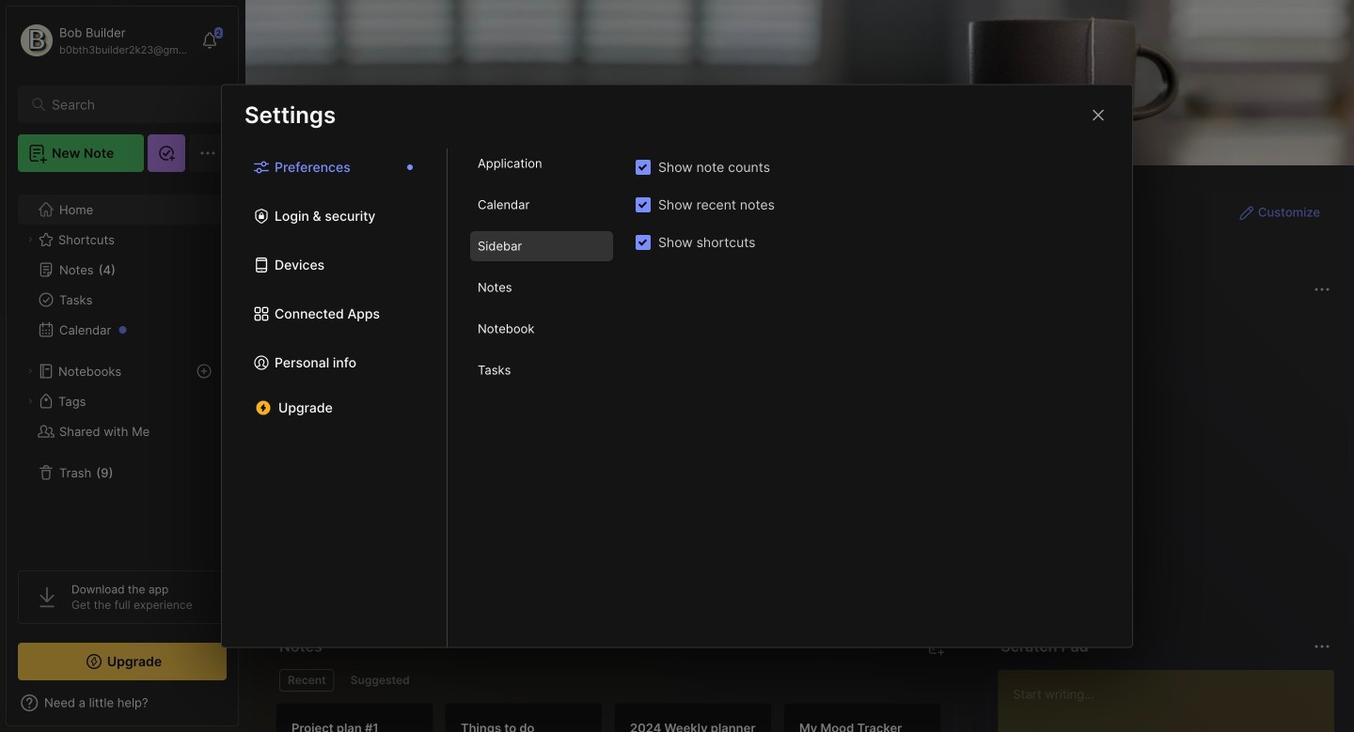 Task type: locate. For each thing, give the bounding box(es) containing it.
None search field
[[52, 93, 202, 116]]

row group
[[276, 703, 1122, 733]]

close image
[[1087, 104, 1110, 126]]

tree
[[7, 183, 238, 554]]

tab
[[470, 149, 613, 179], [470, 190, 613, 220], [470, 231, 613, 261], [470, 273, 613, 303], [470, 314, 613, 344], [470, 355, 613, 386], [279, 670, 335, 692], [342, 670, 418, 692]]

none search field inside main element
[[52, 93, 202, 116]]

None checkbox
[[636, 160, 651, 175], [636, 197, 651, 213], [636, 235, 651, 250], [636, 160, 651, 175], [636, 197, 651, 213], [636, 235, 651, 250]]

Start writing… text field
[[1013, 670, 1333, 733]]

expand tags image
[[24, 396, 36, 407]]

expand notebooks image
[[24, 366, 36, 377]]

tab list
[[222, 149, 448, 647], [448, 149, 636, 647], [279, 670, 967, 692]]



Task type: describe. For each thing, give the bounding box(es) containing it.
main element
[[0, 0, 244, 733]]

tree inside main element
[[7, 183, 238, 554]]

Search text field
[[52, 96, 202, 114]]



Task type: vqa. For each thing, say whether or not it's contained in the screenshot.
option
yes



